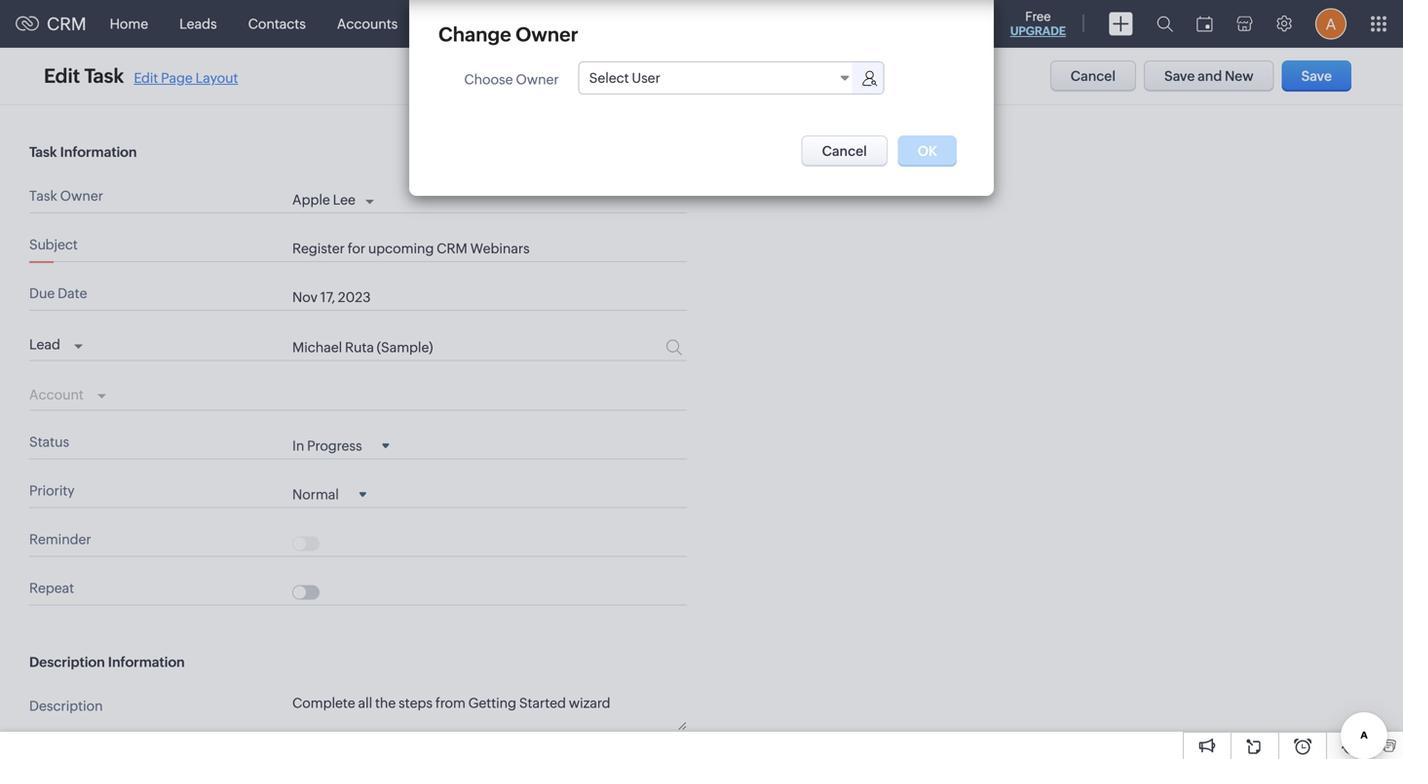 Task type: vqa. For each thing, say whether or not it's contained in the screenshot.
PROFILE icon
yes



Task type: describe. For each thing, give the bounding box(es) containing it.
description information
[[29, 654, 185, 670]]

change owner
[[438, 23, 578, 46]]

information for description information
[[108, 654, 185, 670]]

home link
[[94, 0, 164, 47]]

search image
[[1157, 16, 1173, 32]]

leads
[[179, 16, 217, 32]]

information for task information
[[60, 144, 137, 160]]

accounts
[[337, 16, 398, 32]]

lee
[[333, 192, 356, 208]]

date
[[58, 285, 87, 301]]

select
[[589, 70, 629, 86]]

contacts
[[248, 16, 306, 32]]

edit inside edit task edit page layout
[[134, 70, 158, 86]]

home
[[110, 16, 148, 32]]

task information
[[29, 144, 137, 160]]

free upgrade
[[1010, 9, 1066, 38]]

due
[[29, 285, 55, 301]]

choose owner
[[464, 72, 559, 87]]

deals link
[[413, 0, 479, 47]]

apple
[[292, 192, 330, 208]]

apple lee
[[292, 192, 356, 208]]

subject
[[29, 237, 78, 252]]

edit page layout link
[[134, 70, 238, 86]]

tasks
[[495, 16, 529, 32]]

status
[[29, 434, 69, 450]]

Complete all the steps from Getting Started wizard text field
[[292, 694, 687, 730]]

meetings
[[561, 16, 619, 32]]

meetings link
[[545, 0, 635, 47]]

upgrade
[[1010, 24, 1066, 38]]



Task type: locate. For each thing, give the bounding box(es) containing it.
task up task owner
[[29, 144, 57, 160]]

create menu element
[[1097, 0, 1145, 47]]

0 vertical spatial information
[[60, 144, 137, 160]]

information
[[60, 144, 137, 160], [108, 654, 185, 670]]

description for description information
[[29, 654, 105, 670]]

repeat
[[29, 580, 74, 596]]

1 vertical spatial information
[[108, 654, 185, 670]]

edit down crm
[[44, 65, 80, 87]]

1 vertical spatial description
[[29, 698, 103, 714]]

profile element
[[1304, 0, 1358, 47]]

task owner
[[29, 188, 103, 204]]

tasks link
[[479, 0, 545, 47]]

owner for task owner
[[60, 188, 103, 204]]

page
[[161, 70, 193, 86]]

task for task information
[[29, 144, 57, 160]]

user
[[632, 70, 660, 86]]

accounts link
[[321, 0, 413, 47]]

None text field
[[292, 339, 596, 355]]

0 vertical spatial description
[[29, 654, 105, 670]]

create menu image
[[1109, 12, 1133, 36]]

layout
[[196, 70, 238, 86]]

description down repeat
[[29, 654, 105, 670]]

0 vertical spatial owner
[[516, 23, 578, 46]]

task down home
[[84, 65, 124, 87]]

2 description from the top
[[29, 698, 103, 714]]

task up subject
[[29, 188, 57, 204]]

0 horizontal spatial edit
[[44, 65, 80, 87]]

change
[[438, 23, 511, 46]]

edit task edit page layout
[[44, 65, 238, 87]]

1 vertical spatial owner
[[516, 72, 559, 87]]

owner for choose owner
[[516, 72, 559, 87]]

owner for change owner
[[516, 23, 578, 46]]

contacts link
[[232, 0, 321, 47]]

choose
[[464, 72, 513, 87]]

None text field
[[292, 241, 687, 256]]

calls link
[[635, 0, 697, 47]]

leads link
[[164, 0, 232, 47]]

deals
[[429, 16, 464, 32]]

edit left page
[[134, 70, 158, 86]]

edit
[[44, 65, 80, 87], [134, 70, 158, 86]]

task for task owner
[[29, 188, 57, 204]]

priority
[[29, 483, 75, 499]]

select user
[[589, 70, 660, 86]]

2 vertical spatial owner
[[60, 188, 103, 204]]

search element
[[1145, 0, 1185, 48]]

calendar image
[[1196, 16, 1213, 32]]

description
[[29, 654, 105, 670], [29, 698, 103, 714]]

description for description
[[29, 698, 103, 714]]

due date
[[29, 285, 87, 301]]

description down description information
[[29, 698, 103, 714]]

free
[[1025, 9, 1051, 24]]

1 horizontal spatial edit
[[134, 70, 158, 86]]

Select User field
[[579, 62, 856, 94]]

1 vertical spatial task
[[29, 144, 57, 160]]

task
[[84, 65, 124, 87], [29, 144, 57, 160], [29, 188, 57, 204]]

crm link
[[16, 14, 86, 34]]

profile image
[[1315, 8, 1347, 39]]

1 description from the top
[[29, 654, 105, 670]]

reminder
[[29, 532, 91, 547]]

mmm d, yyyy text field
[[292, 289, 628, 305]]

2 vertical spatial task
[[29, 188, 57, 204]]

calls
[[651, 16, 681, 32]]

0 vertical spatial task
[[84, 65, 124, 87]]

owner
[[516, 23, 578, 46], [516, 72, 559, 87], [60, 188, 103, 204]]

None button
[[1050, 60, 1136, 92], [1144, 60, 1274, 92], [1282, 60, 1351, 92], [802, 135, 888, 167], [1050, 60, 1136, 92], [1144, 60, 1274, 92], [1282, 60, 1351, 92], [802, 135, 888, 167]]

crm
[[47, 14, 86, 34]]



